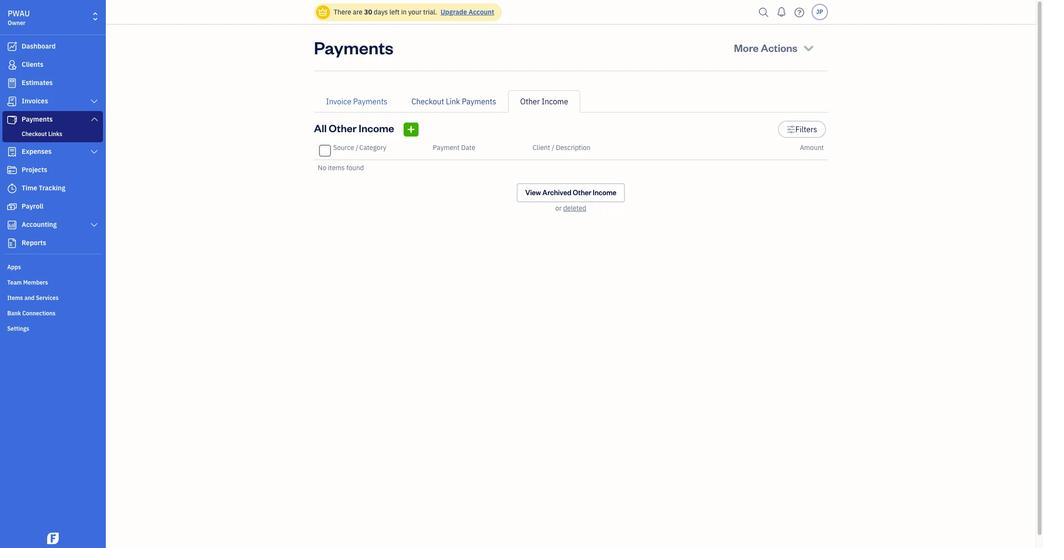 Task type: locate. For each thing, give the bounding box(es) containing it.
2 vertical spatial other
[[573, 188, 591, 197]]

apps link
[[2, 260, 103, 274]]

2 horizontal spatial income
[[593, 188, 616, 197]]

checkout links
[[22, 130, 62, 138]]

0 horizontal spatial other
[[329, 121, 357, 135]]

payroll link
[[2, 198, 103, 216]]

0 vertical spatial checkout
[[412, 97, 444, 106]]

/
[[356, 143, 358, 152], [552, 143, 554, 152]]

chevron large down image
[[90, 98, 99, 105], [90, 148, 99, 156]]

1 horizontal spatial checkout
[[412, 97, 444, 106]]

checkout left the link
[[412, 97, 444, 106]]

pwau
[[8, 9, 30, 18]]

payments up all other income
[[353, 97, 387, 106]]

dashboard link
[[2, 38, 103, 55]]

/ right client
[[552, 143, 554, 152]]

team
[[7, 279, 22, 286]]

bank
[[7, 310, 21, 317]]

more
[[734, 41, 759, 54]]

chevron large down image up 'checkout links' link in the top of the page
[[90, 115, 99, 123]]

expense image
[[6, 147, 18, 157]]

and
[[24, 294, 34, 302]]

2 vertical spatial income
[[593, 188, 616, 197]]

other up source
[[329, 121, 357, 135]]

are
[[353, 8, 363, 16]]

bank connections
[[7, 310, 55, 317]]

1 chevron large down image from the top
[[90, 98, 99, 105]]

there are 30 days left in your trial. upgrade account
[[334, 8, 494, 16]]

2 chevron large down image from the top
[[90, 221, 99, 229]]

amount
[[800, 143, 824, 152]]

checkout link payments
[[412, 97, 496, 106]]

notifications image
[[774, 2, 789, 22]]

upgrade
[[441, 8, 467, 16]]

chevron large down image inside expenses link
[[90, 148, 99, 156]]

main element
[[0, 0, 130, 549]]

expenses link
[[2, 143, 103, 161]]

payments link
[[2, 111, 103, 128]]

checkout for checkout link payments
[[412, 97, 444, 106]]

payment date button
[[433, 143, 475, 152]]

payment image
[[6, 115, 18, 125]]

2 horizontal spatial other
[[573, 188, 591, 197]]

/ for description
[[552, 143, 554, 152]]

1 chevron large down image from the top
[[90, 115, 99, 123]]

payments up "checkout links"
[[22, 115, 53, 124]]

/ right source
[[356, 143, 358, 152]]

1 vertical spatial other
[[329, 121, 357, 135]]

payments
[[314, 36, 394, 59], [353, 97, 387, 106], [462, 97, 496, 106], [22, 115, 53, 124]]

projects
[[22, 166, 47, 174]]

1 vertical spatial chevron large down image
[[90, 148, 99, 156]]

income
[[542, 97, 568, 106], [359, 121, 394, 135], [593, 188, 616, 197]]

estimates
[[22, 78, 53, 87]]

services
[[36, 294, 59, 302]]

all
[[314, 121, 327, 135]]

other
[[520, 97, 540, 106], [329, 121, 357, 135], [573, 188, 591, 197]]

project image
[[6, 166, 18, 175]]

0 vertical spatial income
[[542, 97, 568, 106]]

0 horizontal spatial income
[[359, 121, 394, 135]]

actions
[[761, 41, 798, 54]]

reports link
[[2, 235, 103, 252]]

1 / from the left
[[356, 143, 358, 152]]

chevron large down image
[[90, 115, 99, 123], [90, 221, 99, 229]]

1 horizontal spatial other
[[520, 97, 540, 106]]

filters button
[[778, 121, 826, 138]]

date
[[461, 143, 475, 152]]

other up deleted link
[[573, 188, 591, 197]]

0 horizontal spatial checkout
[[22, 130, 47, 138]]

1 vertical spatial chevron large down image
[[90, 221, 99, 229]]

0 vertical spatial chevron large down image
[[90, 115, 99, 123]]

chevron large down image inside payments link
[[90, 115, 99, 123]]

account
[[469, 8, 494, 16]]

team members
[[7, 279, 48, 286]]

checkout
[[412, 97, 444, 106], [22, 130, 47, 138]]

chevron large down image down 'estimates' link
[[90, 98, 99, 105]]

checkout inside main 'element'
[[22, 130, 47, 138]]

time
[[22, 184, 37, 192]]

view
[[525, 188, 541, 197]]

more actions
[[734, 41, 798, 54]]

dashboard
[[22, 42, 56, 51]]

0 vertical spatial chevron large down image
[[90, 98, 99, 105]]

owner
[[8, 19, 25, 26]]

chevron large down image inside invoices link
[[90, 98, 99, 105]]

chevron large down image for payments
[[90, 115, 99, 123]]

0 horizontal spatial /
[[356, 143, 358, 152]]

crown image
[[318, 7, 328, 17]]

checkout up expenses
[[22, 130, 47, 138]]

reports
[[22, 239, 46, 247]]

there
[[334, 8, 351, 16]]

checkout links link
[[4, 128, 101, 140]]

other income link
[[508, 90, 580, 113]]

invoice payments link
[[314, 90, 400, 113]]

payment
[[433, 143, 460, 152]]

chevrondown image
[[802, 41, 815, 54]]

link
[[446, 97, 460, 106]]

client
[[533, 143, 550, 152]]

filters
[[795, 125, 817, 134]]

1 vertical spatial checkout
[[22, 130, 47, 138]]

other up client
[[520, 97, 540, 106]]

items and services
[[7, 294, 59, 302]]

more actions button
[[725, 36, 824, 59]]

30
[[364, 8, 372, 16]]

chevron large down image inside the accounting link
[[90, 221, 99, 229]]

archived
[[542, 188, 571, 197]]

jp
[[816, 8, 823, 15]]

chevron large down image down 'checkout links' link in the top of the page
[[90, 148, 99, 156]]

chevron large down image down payroll link
[[90, 221, 99, 229]]

1 horizontal spatial /
[[552, 143, 554, 152]]

other income
[[520, 97, 568, 106]]

your
[[408, 8, 422, 16]]

view archived other income link
[[517, 183, 625, 203]]

2 / from the left
[[552, 143, 554, 152]]

2 chevron large down image from the top
[[90, 148, 99, 156]]

go to help image
[[792, 5, 807, 19]]

accounting
[[22, 220, 57, 229]]

1 vertical spatial income
[[359, 121, 394, 135]]



Task type: vqa. For each thing, say whether or not it's contained in the screenshot.
"Other Income"
yes



Task type: describe. For each thing, give the bounding box(es) containing it.
found
[[346, 164, 364, 172]]

settings link
[[2, 321, 103, 336]]

upgrade account link
[[439, 8, 494, 16]]

estimates link
[[2, 75, 103, 92]]

bank connections link
[[2, 306, 103, 320]]

links
[[48, 130, 62, 138]]

items
[[7, 294, 23, 302]]

chevron large down image for invoices
[[90, 98, 99, 105]]

payments inside main 'element'
[[22, 115, 53, 124]]

or
[[555, 204, 562, 213]]

report image
[[6, 239, 18, 248]]

accounting link
[[2, 217, 103, 234]]

no
[[318, 164, 326, 172]]

projects link
[[2, 162, 103, 179]]

estimate image
[[6, 78, 18, 88]]

freshbooks image
[[45, 533, 61, 545]]

or deleted
[[555, 204, 586, 213]]

category
[[359, 143, 386, 152]]

invoice image
[[6, 97, 18, 106]]

search image
[[756, 5, 772, 19]]

amount button
[[800, 143, 824, 152]]

days
[[374, 8, 388, 16]]

invoice
[[326, 97, 351, 106]]

dashboard image
[[6, 42, 18, 51]]

checkout for checkout links
[[22, 130, 47, 138]]

connections
[[22, 310, 55, 317]]

timer image
[[6, 184, 18, 193]]

items
[[328, 164, 345, 172]]

checkout link payments link
[[400, 90, 508, 113]]

pwau owner
[[8, 9, 30, 26]]

view archived other income
[[525, 188, 616, 197]]

deleted
[[563, 204, 586, 213]]

items and services link
[[2, 291, 103, 305]]

0 vertical spatial other
[[520, 97, 540, 106]]

1 horizontal spatial income
[[542, 97, 568, 106]]

payments right the link
[[462, 97, 496, 106]]

apps
[[7, 264, 21, 271]]

chart image
[[6, 220, 18, 230]]

team members link
[[2, 275, 103, 290]]

all other income
[[314, 121, 394, 135]]

client / description
[[533, 143, 590, 152]]

time tracking link
[[2, 180, 103, 197]]

money image
[[6, 202, 18, 212]]

chevron large down image for accounting
[[90, 221, 99, 229]]

payments down are
[[314, 36, 394, 59]]

source
[[333, 143, 354, 152]]

client image
[[6, 60, 18, 70]]

add new other income entry image
[[407, 124, 415, 136]]

clients
[[22, 60, 43, 69]]

tracking
[[39, 184, 65, 192]]

description
[[556, 143, 590, 152]]

in
[[401, 8, 407, 16]]

payroll
[[22, 202, 43, 211]]

left
[[389, 8, 400, 16]]

settings
[[7, 325, 29, 332]]

jp button
[[811, 4, 828, 20]]

/ for category
[[356, 143, 358, 152]]

invoice payments
[[326, 97, 387, 106]]

settings image
[[787, 124, 795, 135]]

expenses
[[22, 147, 52, 156]]

source / category
[[333, 143, 386, 152]]

members
[[23, 279, 48, 286]]

payment date
[[433, 143, 475, 152]]

deleted link
[[563, 204, 586, 213]]

trial.
[[423, 8, 437, 16]]

invoices link
[[2, 93, 103, 110]]

no items found
[[318, 164, 364, 172]]

invoices
[[22, 97, 48, 105]]

clients link
[[2, 56, 103, 74]]

time tracking
[[22, 184, 65, 192]]

chevron large down image for expenses
[[90, 148, 99, 156]]



